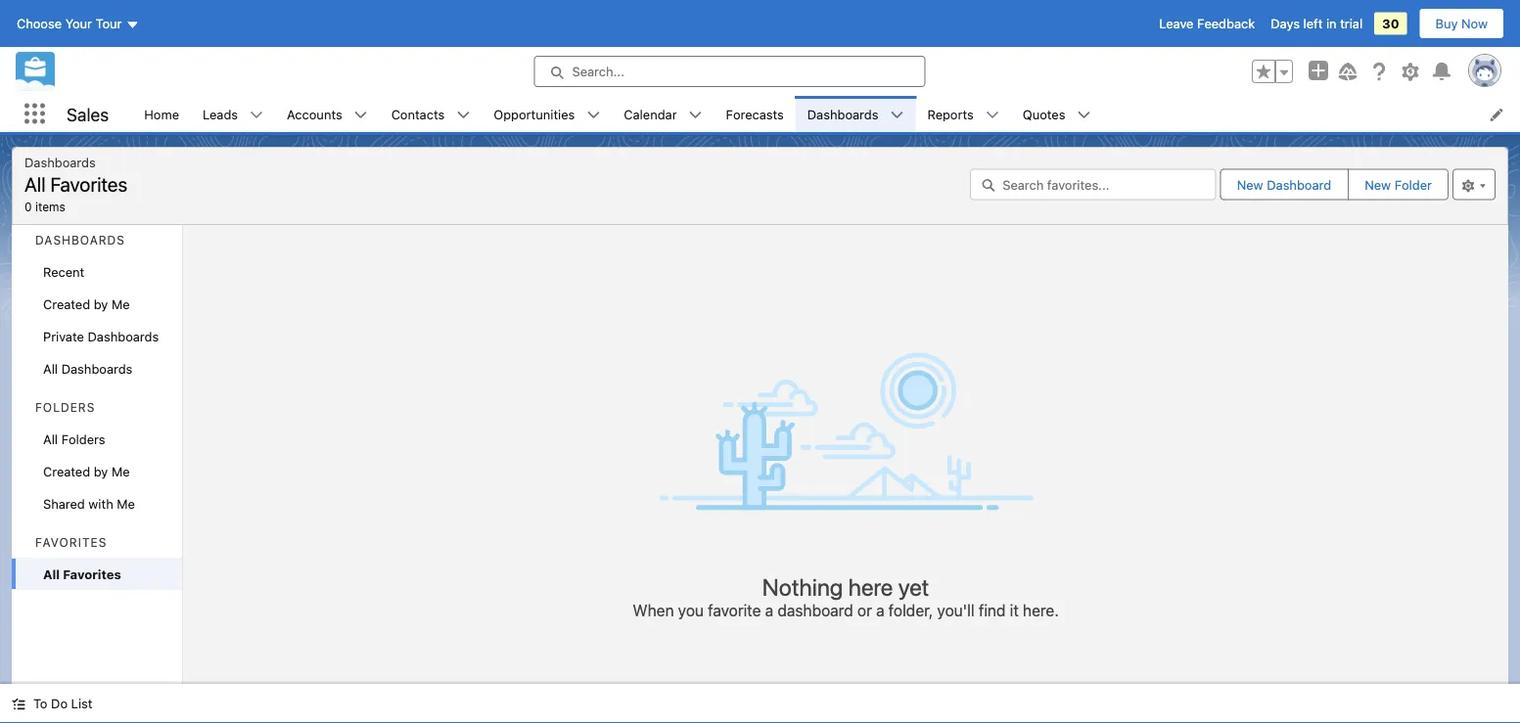 Task type: vqa. For each thing, say whether or not it's contained in the screenshot.
1st text default icon
no



Task type: locate. For each thing, give the bounding box(es) containing it.
text default image for dashboards
[[891, 108, 904, 122]]

recent link
[[12, 256, 182, 288]]

shared
[[43, 496, 85, 511]]

dashboards inside "link"
[[61, 361, 133, 376]]

created up shared
[[43, 464, 90, 479]]

calendar
[[624, 107, 677, 121]]

favorites down the "shared with me"
[[63, 567, 121, 582]]

created for private
[[43, 297, 90, 311]]

a right or
[[876, 601, 885, 620]]

text default image left to
[[12, 698, 25, 711]]

1 text default image from the left
[[250, 108, 263, 122]]

list
[[132, 96, 1521, 132]]

all inside "link"
[[43, 361, 58, 376]]

dashboards link
[[796, 96, 891, 132]]

created by me up the "shared with me"
[[43, 464, 130, 479]]

text default image inside reports list item
[[986, 108, 1000, 122]]

new folder
[[1365, 177, 1433, 192]]

1 created from the top
[[43, 297, 90, 311]]

text default image inside calendar list item
[[689, 108, 703, 122]]

text default image left 'reports'
[[891, 108, 904, 122]]

text default image
[[354, 108, 368, 122], [587, 108, 601, 122], [1078, 108, 1091, 122], [12, 698, 25, 711]]

a right the "favorite"
[[765, 601, 774, 620]]

4 text default image from the left
[[891, 108, 904, 122]]

new dashboard button
[[1222, 170, 1348, 199]]

2 created by me from the top
[[43, 464, 130, 479]]

text default image right 'reports'
[[986, 108, 1000, 122]]

2 by from the top
[[94, 464, 108, 479]]

group
[[1252, 60, 1293, 83]]

text default image for leads
[[250, 108, 263, 122]]

accounts link
[[275, 96, 354, 132]]

created by me
[[43, 297, 130, 311], [43, 464, 130, 479]]

sales
[[67, 104, 109, 125]]

text default image inside accounts list item
[[354, 108, 368, 122]]

folders up the "shared with me"
[[61, 432, 105, 447]]

2 text default image from the left
[[457, 108, 470, 122]]

created by me down recent link on the top
[[43, 297, 130, 311]]

contacts link
[[380, 96, 457, 132]]

dashboards list item
[[796, 96, 916, 132]]

reports link
[[916, 96, 986, 132]]

2 vertical spatial favorites
[[63, 567, 121, 582]]

search...
[[572, 64, 625, 79]]

to do list button
[[0, 684, 104, 724]]

text default image inside the leads "list item"
[[250, 108, 263, 122]]

nothing
[[763, 574, 843, 601]]

buy now button
[[1419, 8, 1505, 39]]

folders up "all folders"
[[35, 401, 95, 415]]

favorites
[[50, 172, 128, 195], [35, 536, 107, 550], [63, 567, 121, 582]]

new left folder
[[1365, 177, 1392, 192]]

text default image for reports
[[986, 108, 1000, 122]]

days
[[1271, 16, 1300, 31]]

all up the 0
[[24, 172, 46, 195]]

all down shared
[[43, 567, 60, 582]]

days left in trial
[[1271, 16, 1363, 31]]

2 created by me link from the top
[[12, 455, 182, 488]]

1 horizontal spatial a
[[876, 601, 885, 620]]

dashboards up items
[[24, 155, 96, 169]]

contacts
[[391, 107, 445, 121]]

0 horizontal spatial new
[[1237, 177, 1264, 192]]

a
[[765, 601, 774, 620], [876, 601, 885, 620]]

text default image for quotes
[[1078, 108, 1091, 122]]

text default image inside opportunities list item
[[587, 108, 601, 122]]

buy now
[[1436, 16, 1488, 31]]

0 vertical spatial me
[[112, 297, 130, 311]]

to do list
[[33, 697, 92, 711]]

all favorites link
[[12, 558, 182, 590]]

dashboards
[[808, 107, 879, 121], [24, 155, 96, 169], [35, 234, 125, 247], [88, 329, 159, 344], [61, 361, 133, 376]]

1 vertical spatial folders
[[61, 432, 105, 447]]

opportunities link
[[482, 96, 587, 132]]

new for new dashboard
[[1237, 177, 1264, 192]]

you
[[678, 601, 704, 620]]

do
[[51, 697, 68, 711]]

me up private dashboards
[[112, 297, 130, 311]]

leave feedback
[[1160, 16, 1256, 31]]

when
[[633, 601, 674, 620]]

text default image inside dashboards list item
[[891, 108, 904, 122]]

forecasts link
[[714, 96, 796, 132]]

to
[[33, 697, 47, 711]]

favorites up items
[[50, 172, 128, 195]]

all folders
[[43, 432, 105, 447]]

text default image right the accounts
[[354, 108, 368, 122]]

dashboard
[[778, 601, 854, 620]]

by up private dashboards
[[94, 297, 108, 311]]

buy
[[1436, 16, 1458, 31]]

created by me for dashboards
[[43, 297, 130, 311]]

left
[[1304, 16, 1323, 31]]

5 text default image from the left
[[986, 108, 1000, 122]]

text default image down search...
[[587, 108, 601, 122]]

me up with
[[112, 464, 130, 479]]

1 horizontal spatial new
[[1365, 177, 1392, 192]]

0 vertical spatial favorites
[[50, 172, 128, 195]]

opportunities list item
[[482, 96, 612, 132]]

text default image for accounts
[[354, 108, 368, 122]]

2 new from the left
[[1365, 177, 1392, 192]]

1 created by me from the top
[[43, 297, 130, 311]]

Search favorites... text field
[[971, 169, 1217, 200]]

0 vertical spatial by
[[94, 297, 108, 311]]

0 vertical spatial created
[[43, 297, 90, 311]]

by up with
[[94, 464, 108, 479]]

created
[[43, 297, 90, 311], [43, 464, 90, 479]]

created by me link for dashboards
[[12, 288, 182, 320]]

new left dashboard at the right top
[[1237, 177, 1264, 192]]

here.
[[1023, 601, 1059, 620]]

created by me link for with
[[12, 455, 182, 488]]

1 vertical spatial created by me
[[43, 464, 130, 479]]

1 new from the left
[[1237, 177, 1264, 192]]

me
[[112, 297, 130, 311], [112, 464, 130, 479], [117, 496, 135, 511]]

created down recent
[[43, 297, 90, 311]]

text default image right the 'calendar'
[[689, 108, 703, 122]]

0 vertical spatial created by me link
[[12, 288, 182, 320]]

reports
[[928, 107, 974, 121]]

folder
[[1395, 177, 1433, 192]]

1 vertical spatial created
[[43, 464, 90, 479]]

text default image right leads
[[250, 108, 263, 122]]

30
[[1383, 16, 1400, 31]]

all dashboards
[[43, 361, 133, 376]]

calendar link
[[612, 96, 689, 132]]

calendar list item
[[612, 96, 714, 132]]

text default image right contacts
[[457, 108, 470, 122]]

items
[[35, 200, 65, 213]]

by
[[94, 297, 108, 311], [94, 464, 108, 479]]

favorite
[[708, 601, 761, 620]]

text default image inside quotes list item
[[1078, 108, 1091, 122]]

your
[[65, 16, 92, 31]]

new folder button
[[1349, 169, 1449, 200]]

folders
[[35, 401, 95, 415], [61, 432, 105, 447]]

favorites up all favorites
[[35, 536, 107, 550]]

text default image right quotes on the right of page
[[1078, 108, 1091, 122]]

find
[[979, 601, 1006, 620]]

choose your tour
[[17, 16, 122, 31]]

all down private
[[43, 361, 58, 376]]

here
[[849, 574, 893, 601]]

1 vertical spatial created by me link
[[12, 455, 182, 488]]

created by me link up private dashboards
[[12, 288, 182, 320]]

1 vertical spatial me
[[112, 464, 130, 479]]

1 created by me link from the top
[[12, 288, 182, 320]]

trial
[[1341, 16, 1363, 31]]

all
[[24, 172, 46, 195], [43, 361, 58, 376], [43, 432, 58, 447], [43, 567, 60, 582]]

0 vertical spatial created by me
[[43, 297, 130, 311]]

dashboards down private dashboards link
[[61, 361, 133, 376]]

dashboards inside dashboards all favorites 0 items
[[24, 155, 96, 169]]

accounts
[[287, 107, 342, 121]]

3 text default image from the left
[[689, 108, 703, 122]]

all folders link
[[12, 423, 182, 455]]

created by me link
[[12, 288, 182, 320], [12, 455, 182, 488]]

2 created from the top
[[43, 464, 90, 479]]

with
[[89, 496, 113, 511]]

list containing home
[[132, 96, 1521, 132]]

new for new folder
[[1365, 177, 1392, 192]]

text default image
[[250, 108, 263, 122], [457, 108, 470, 122], [689, 108, 703, 122], [891, 108, 904, 122], [986, 108, 1000, 122]]

text default image inside contacts list item
[[457, 108, 470, 122]]

0 horizontal spatial a
[[765, 601, 774, 620]]

created by me link up with
[[12, 455, 182, 488]]

1 vertical spatial by
[[94, 464, 108, 479]]

all up shared
[[43, 432, 58, 447]]

1 by from the top
[[94, 297, 108, 311]]

new
[[1237, 177, 1264, 192], [1365, 177, 1392, 192]]

me right with
[[117, 496, 135, 511]]

dashboards right 'forecasts'
[[808, 107, 879, 121]]



Task type: describe. For each thing, give the bounding box(es) containing it.
yet
[[899, 574, 930, 601]]

0
[[24, 200, 32, 213]]

nothing here yet when you favorite a dashboard or a folder, you'll find it here.
[[633, 574, 1059, 620]]

text default image for opportunities
[[587, 108, 601, 122]]

text default image for contacts
[[457, 108, 470, 122]]

search... button
[[534, 56, 926, 87]]

dashboards inside list item
[[808, 107, 879, 121]]

contacts list item
[[380, 96, 482, 132]]

list
[[71, 697, 92, 711]]

folder,
[[889, 601, 933, 620]]

choose
[[17, 16, 62, 31]]

quotes list item
[[1011, 96, 1103, 132]]

home
[[144, 107, 179, 121]]

dashboards all favorites 0 items
[[24, 155, 128, 213]]

text default image inside the to do list button
[[12, 698, 25, 711]]

private dashboards link
[[12, 320, 182, 353]]

leads
[[203, 107, 238, 121]]

all favorites
[[43, 567, 121, 582]]

in
[[1327, 16, 1337, 31]]

it
[[1010, 601, 1019, 620]]

all inside dashboards all favorites 0 items
[[24, 172, 46, 195]]

feedback
[[1198, 16, 1256, 31]]

me for dashboards
[[112, 297, 130, 311]]

text default image for calendar
[[689, 108, 703, 122]]

2 a from the left
[[876, 601, 885, 620]]

created for shared
[[43, 464, 90, 479]]

quotes link
[[1011, 96, 1078, 132]]

leave feedback link
[[1160, 16, 1256, 31]]

me for with
[[112, 464, 130, 479]]

shared with me link
[[12, 488, 182, 520]]

forecasts
[[726, 107, 784, 121]]

reports list item
[[916, 96, 1011, 132]]

favorites inside all favorites link
[[63, 567, 121, 582]]

0 vertical spatial folders
[[35, 401, 95, 415]]

all for all folders
[[43, 432, 58, 447]]

home link
[[132, 96, 191, 132]]

2 vertical spatial me
[[117, 496, 135, 511]]

all for all favorites
[[43, 567, 60, 582]]

new dashboard
[[1237, 177, 1332, 192]]

now
[[1462, 16, 1488, 31]]

1 a from the left
[[765, 601, 774, 620]]

you'll
[[938, 601, 975, 620]]

or
[[858, 601, 872, 620]]

all dashboards link
[[12, 353, 182, 385]]

private dashboards
[[43, 329, 159, 344]]

tour
[[96, 16, 122, 31]]

accounts list item
[[275, 96, 380, 132]]

private
[[43, 329, 84, 344]]

opportunities
[[494, 107, 575, 121]]

recent
[[43, 264, 84, 279]]

folders inside all folders link
[[61, 432, 105, 447]]

1 vertical spatial favorites
[[35, 536, 107, 550]]

leave
[[1160, 16, 1194, 31]]

by for recent
[[94, 297, 108, 311]]

shared with me
[[43, 496, 135, 511]]

leads link
[[191, 96, 250, 132]]

dashboards up recent
[[35, 234, 125, 247]]

dashboard
[[1267, 177, 1332, 192]]

favorites inside dashboards all favorites 0 items
[[50, 172, 128, 195]]

quotes
[[1023, 107, 1066, 121]]

dashboards up all dashboards "link"
[[88, 329, 159, 344]]

by for all folders
[[94, 464, 108, 479]]

leads list item
[[191, 96, 275, 132]]

all for all dashboards
[[43, 361, 58, 376]]

choose your tour button
[[16, 8, 141, 39]]

created by me for with
[[43, 464, 130, 479]]



